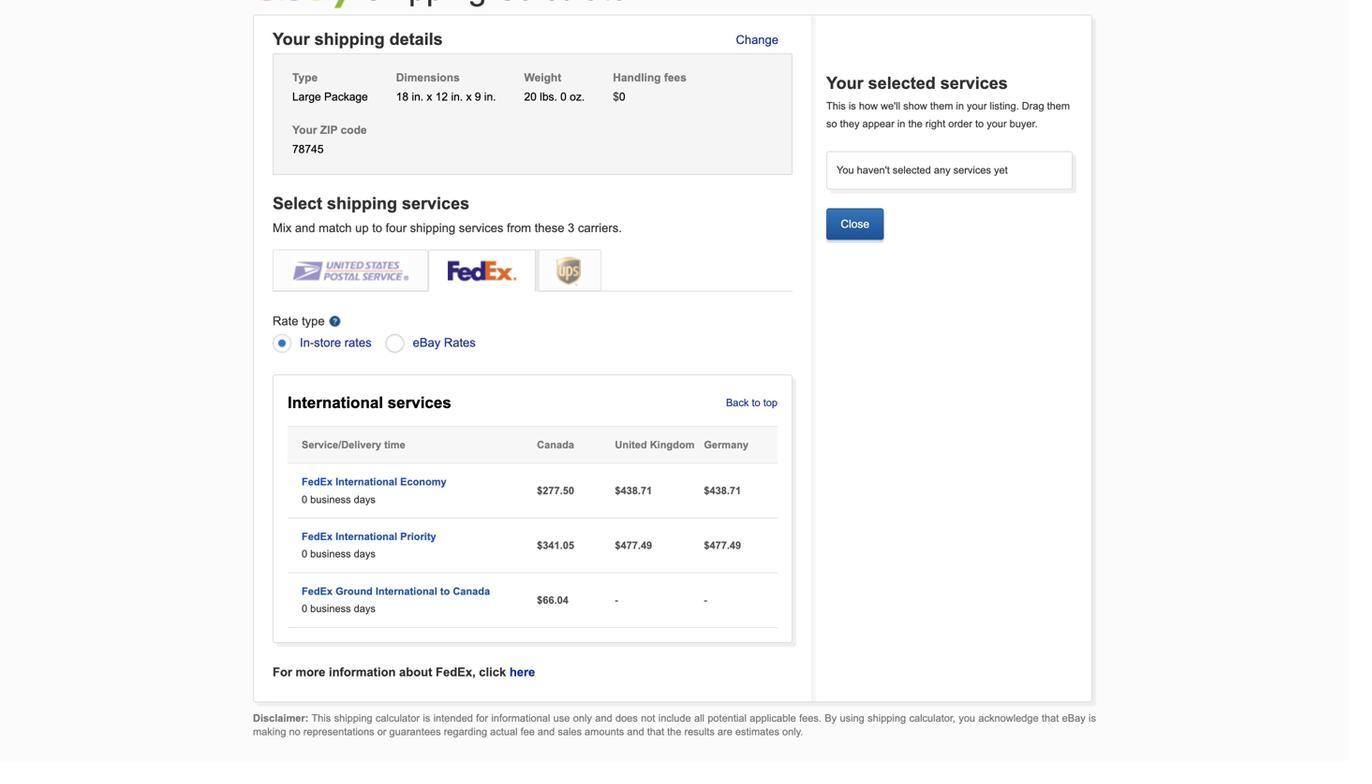 Task type: vqa. For each thing, say whether or not it's contained in the screenshot.
calculator shipping
yes



Task type: describe. For each thing, give the bounding box(es) containing it.
0 inside fedex ground international to canada 0 business days
[[302, 604, 307, 615]]

service/delivery
[[302, 439, 381, 451]]

carriers.
[[578, 221, 622, 235]]

oz.
[[570, 90, 585, 103]]

0 vertical spatial your
[[967, 100, 987, 112]]

from
[[507, 221, 531, 235]]

international services
[[288, 394, 451, 412]]

united kingdom germany
[[615, 439, 749, 451]]

back to top
[[726, 397, 778, 409]]

include
[[658, 713, 691, 725]]

in-store rates
[[300, 336, 372, 350]]

$
[[613, 90, 619, 103]]

$66.04
[[537, 595, 569, 606]]

and down does
[[627, 726, 644, 738]]

four
[[386, 221, 407, 235]]

no
[[289, 726, 301, 738]]

shipping for services
[[327, 194, 397, 213]]

services left from
[[459, 221, 504, 235]]

in-store rates link
[[300, 333, 372, 353]]

2 them from the left
[[1047, 100, 1070, 112]]

select
[[273, 194, 322, 213]]

select shipping services mix and match up to four shipping services from these 3 carriers.
[[273, 194, 622, 235]]

fedex for fedex international priority 0 business days
[[302, 531, 333, 543]]

more
[[296, 666, 325, 680]]

type
[[292, 71, 318, 84]]

dimensions 18 in. x 12 in. x 9 in.
[[396, 71, 496, 103]]

or
[[377, 726, 386, 738]]

3 in. from the left
[[484, 90, 496, 103]]

fees.
[[799, 713, 822, 725]]

business for fedex international priority 0 business days
[[310, 549, 351, 561]]

close
[[841, 218, 870, 230]]

1 them from the left
[[930, 100, 953, 112]]

weight 20 lbs. 0 oz.
[[524, 71, 585, 103]]

and right fee
[[538, 726, 555, 738]]

ebay logo image
[[253, 0, 356, 8]]

business for fedex international economy 0 business days
[[310, 494, 351, 506]]

0 for handling fees $ 0
[[619, 90, 625, 103]]

does
[[616, 713, 638, 725]]

appear
[[862, 118, 895, 130]]

0 vertical spatial in
[[956, 100, 964, 112]]

making
[[253, 726, 286, 738]]

type
[[302, 314, 325, 328]]

only
[[573, 713, 592, 725]]

estimates
[[735, 726, 779, 738]]

large
[[292, 90, 321, 103]]

show
[[903, 100, 927, 112]]

3
[[568, 221, 575, 235]]

78745
[[292, 143, 324, 155]]

regarding
[[444, 726, 487, 738]]

you
[[837, 165, 854, 176]]

representations
[[303, 726, 374, 738]]

0 for fedex international priority 0 business days
[[302, 549, 307, 561]]

fedex for fedex international economy 0 business days
[[302, 477, 333, 488]]

click
[[479, 666, 506, 680]]

you haven't selected any services yet
[[837, 165, 1008, 176]]

weight
[[524, 71, 561, 84]]

store
[[314, 336, 341, 350]]

business inside fedex ground international to canada 0 business days
[[310, 604, 351, 615]]

package
[[324, 90, 368, 103]]

actual
[[490, 726, 518, 738]]

results
[[684, 726, 715, 738]]

press enter to select fedex international economy list item
[[288, 464, 778, 519]]

acknowledge
[[979, 713, 1039, 725]]

international inside fedex international priority 0 business days
[[335, 531, 397, 543]]

9
[[475, 90, 481, 103]]

dimensions
[[396, 71, 460, 84]]

match
[[319, 221, 352, 235]]

1 vertical spatial that
[[647, 726, 664, 738]]

2 x from the left
[[466, 90, 472, 103]]

haven't
[[857, 165, 890, 176]]

services left yet
[[953, 165, 991, 176]]

potential
[[708, 713, 747, 725]]

drag
[[1022, 100, 1044, 112]]

service/delivery time
[[302, 439, 405, 451]]

use
[[553, 713, 570, 725]]

days inside fedex ground international to canada 0 business days
[[354, 604, 376, 615]]

$277.50
[[537, 485, 574, 497]]

for
[[476, 713, 488, 725]]

press enter to select fedex international priority list item
[[288, 519, 778, 574]]

right
[[925, 118, 946, 130]]

press enter to select fedex ground international to canada list item
[[288, 574, 778, 629]]

zip
[[320, 124, 338, 136]]

services up time
[[388, 394, 451, 412]]

are
[[718, 726, 733, 738]]

these
[[535, 221, 564, 235]]

20
[[524, 90, 537, 103]]

selected inside your selected services this is how we'll show them in your listing. drag them so they appear in the right order to your buyer.
[[868, 74, 936, 93]]

1 $477.49 from the left
[[615, 540, 652, 552]]

how
[[859, 100, 878, 112]]

your for your zip code 78745
[[292, 124, 317, 136]]

fedex international economy 0 business days
[[302, 477, 447, 506]]

using
[[840, 713, 865, 725]]

details
[[389, 30, 443, 49]]

0 horizontal spatial is
[[423, 713, 430, 725]]

services up four
[[402, 194, 469, 213]]

guarantees
[[389, 726, 441, 738]]

time
[[384, 439, 405, 451]]

services inside your selected services this is how we'll show them in your listing. drag them so they appear in the right order to your buyer.
[[940, 74, 1008, 93]]



Task type: locate. For each thing, give the bounding box(es) containing it.
In-store rates radio
[[273, 333, 295, 355]]

x
[[427, 90, 432, 103], [466, 90, 472, 103]]

business down ground
[[310, 604, 351, 615]]

1 horizontal spatial ebay
[[1062, 713, 1086, 725]]

your up the how
[[826, 74, 864, 93]]

type large package
[[292, 71, 368, 103]]

x left 12
[[427, 90, 432, 103]]

1 vertical spatial this
[[311, 713, 331, 725]]

days for priority
[[354, 549, 376, 561]]

in up order
[[956, 100, 964, 112]]

for
[[273, 666, 292, 680]]

0 horizontal spatial this
[[311, 713, 331, 725]]

any
[[934, 165, 951, 176]]

1 vertical spatial in
[[897, 118, 905, 130]]

international right ground
[[376, 586, 437, 598]]

Online rates radio
[[386, 333, 408, 355]]

0 inside handling fees $ 0
[[619, 90, 625, 103]]

ground
[[335, 586, 373, 598]]

your for your selected services this is how we'll show them in your listing. drag them so they appear in the right order to your buyer.
[[826, 74, 864, 93]]

2 $477.49 from the left
[[704, 540, 741, 552]]

this up so
[[826, 100, 846, 112]]

shipping
[[314, 30, 385, 49], [327, 194, 397, 213], [410, 221, 455, 235], [334, 713, 372, 725], [868, 713, 906, 725]]

1 horizontal spatial them
[[1047, 100, 1070, 112]]

your
[[273, 30, 310, 49], [826, 74, 864, 93], [292, 124, 317, 136]]

0 for fedex international economy 0 business days
[[302, 494, 307, 506]]

this inside this shipping calculator is intended for informational use only and does not include all potential applicable fees. by using shipping calculator, you acknowledge that ebay is making no representations or guarantees regarding actual fee and sales amounts and that the results are estimates only.
[[311, 713, 331, 725]]

international down fedex international economy 0 business days
[[335, 531, 397, 543]]

the inside your selected services this is how we'll show them in your listing. drag them so they appear in the right order to your buyer.
[[908, 118, 923, 130]]

your for your shipping details
[[273, 30, 310, 49]]

priority
[[400, 531, 436, 543]]

2 $438.71 from the left
[[704, 485, 741, 497]]

0 horizontal spatial ebay
[[413, 336, 441, 350]]

$438.71 down united
[[615, 485, 652, 497]]

1 horizontal spatial x
[[466, 90, 472, 103]]

fedex down fedex international economy 0 business days
[[302, 531, 333, 543]]

0 inside fedex international economy 0 business days
[[302, 494, 307, 506]]

services
[[940, 74, 1008, 93], [953, 165, 991, 176], [402, 194, 469, 213], [459, 221, 504, 235], [388, 394, 451, 412]]

and up amounts
[[595, 713, 612, 725]]

shipping up up
[[327, 194, 397, 213]]

0 inside fedex international priority 0 business days
[[302, 549, 307, 561]]

days up ground
[[354, 549, 376, 561]]

18
[[396, 90, 409, 103]]

in.
[[412, 90, 424, 103], [451, 90, 463, 103], [484, 90, 496, 103]]

0 vertical spatial the
[[908, 118, 923, 130]]

informational
[[491, 713, 550, 725]]

for more information about fedex, click here
[[273, 666, 535, 680]]

1 fedex from the top
[[302, 477, 333, 488]]

0 vertical spatial selected
[[868, 74, 936, 93]]

to right order
[[975, 118, 984, 130]]

code
[[341, 124, 367, 136]]

1 vertical spatial your
[[826, 74, 864, 93]]

the down show at the top of page
[[908, 118, 923, 130]]

0 vertical spatial canada
[[537, 439, 574, 451]]

fedex left ground
[[302, 586, 333, 598]]

1 vertical spatial selected
[[893, 165, 931, 176]]

fedex inside fedex ground international to canada 0 business days
[[302, 586, 333, 598]]

1 vertical spatial fedex
[[302, 531, 333, 543]]

amounts
[[585, 726, 624, 738]]

2 vertical spatial business
[[310, 604, 351, 615]]

-
[[615, 595, 618, 606], [704, 595, 707, 606]]

that down not
[[647, 726, 664, 738]]

international inside fedex ground international to canada 0 business days
[[376, 586, 437, 598]]

1 horizontal spatial canada
[[537, 439, 574, 451]]

2 horizontal spatial is
[[1089, 713, 1096, 725]]

1 $438.71 from the left
[[615, 485, 652, 497]]

selected up the we'll
[[868, 74, 936, 93]]

1 horizontal spatial this
[[826, 100, 846, 112]]

to inside your selected services this is how we'll show them in your listing. drag them so they appear in the right order to your buyer.
[[975, 118, 984, 130]]

0 horizontal spatial x
[[427, 90, 432, 103]]

2 business from the top
[[310, 549, 351, 561]]

1 horizontal spatial $438.71
[[704, 485, 741, 497]]

information
[[329, 666, 396, 680]]

1 vertical spatial your
[[987, 118, 1007, 130]]

your shipping details
[[273, 30, 443, 49]]

the down include
[[667, 726, 682, 738]]

0 horizontal spatial the
[[667, 726, 682, 738]]

united
[[615, 439, 647, 451]]

2 in. from the left
[[451, 90, 463, 103]]

fedex down service/delivery
[[302, 477, 333, 488]]

0 inside weight 20 lbs. 0 oz.
[[560, 90, 567, 103]]

the inside this shipping calculator is intended for informational use only and does not include all potential applicable fees. by using shipping calculator, you acknowledge that ebay is making no representations or guarantees regarding actual fee and sales amounts and that the results are estimates only.
[[667, 726, 682, 738]]

is right the acknowledge
[[1089, 713, 1096, 725]]

$438.71 down germany
[[704, 485, 741, 497]]

ebay
[[413, 336, 441, 350], [1062, 713, 1086, 725]]

days inside fedex international priority 0 business days
[[354, 549, 376, 561]]

0 vertical spatial ebay
[[413, 336, 441, 350]]

1 x from the left
[[427, 90, 432, 103]]

your down listing.
[[987, 118, 1007, 130]]

to up fedex,
[[440, 586, 450, 598]]

3 business from the top
[[310, 604, 351, 615]]

calculator,
[[909, 713, 956, 725]]

canada up $277.50
[[537, 439, 574, 451]]

fedex inside fedex international priority 0 business days
[[302, 531, 333, 543]]

1 horizontal spatial that
[[1042, 713, 1059, 725]]

3 fedex from the top
[[302, 586, 333, 598]]

0 for weight 20 lbs. 0 oz.
[[560, 90, 567, 103]]

germany
[[704, 439, 749, 451]]

your inside your zip code 78745
[[292, 124, 317, 136]]

selected left any
[[893, 165, 931, 176]]

international down "service/delivery time"
[[335, 477, 397, 488]]

shipping for calculator
[[334, 713, 372, 725]]

0 vertical spatial that
[[1042, 713, 1059, 725]]

1 horizontal spatial -
[[704, 595, 707, 606]]

international up service/delivery
[[288, 394, 383, 412]]

fedex
[[302, 477, 333, 488], [302, 531, 333, 543], [302, 586, 333, 598]]

business up ground
[[310, 549, 351, 561]]

shipping up type large package
[[314, 30, 385, 49]]

handling
[[613, 71, 661, 84]]

fedex international priority 0 business days
[[302, 531, 436, 561]]

ebay inside this shipping calculator is intended for informational use only and does not include all potential applicable fees. by using shipping calculator, you acknowledge that ebay is making no representations or guarantees regarding actual fee and sales amounts and that the results are estimates only.
[[1062, 713, 1086, 725]]

0 horizontal spatial them
[[930, 100, 953, 112]]

0 vertical spatial your
[[273, 30, 310, 49]]

to right up
[[372, 221, 382, 235]]

0 vertical spatial days
[[354, 494, 376, 506]]

them right drag
[[1047, 100, 1070, 112]]

that right the acknowledge
[[1042, 713, 1059, 725]]

we'll
[[881, 100, 901, 112]]

2 days from the top
[[354, 549, 376, 561]]

your up order
[[967, 100, 987, 112]]

is inside your selected services this is how we'll show them in your listing. drag them so they appear in the right order to your buyer.
[[849, 100, 856, 112]]

here
[[510, 666, 535, 680]]

0 horizontal spatial in
[[897, 118, 905, 130]]

12
[[435, 90, 448, 103]]

1 vertical spatial the
[[667, 726, 682, 738]]

top
[[763, 397, 778, 409]]

in. right 12
[[451, 90, 463, 103]]

international inside fedex international economy 0 business days
[[335, 477, 397, 488]]

0 vertical spatial business
[[310, 494, 351, 506]]

this inside your selected services this is how we'll show them in your listing. drag them so they appear in the right order to your buyer.
[[826, 100, 846, 112]]

business inside fedex international priority 0 business days
[[310, 549, 351, 561]]

them up right
[[930, 100, 953, 112]]

services up listing.
[[940, 74, 1008, 93]]

ebay rates
[[413, 336, 476, 350]]

fedex for fedex ground international to canada 0 business days
[[302, 586, 333, 598]]

rate type
[[273, 314, 325, 328]]

business down service/delivery
[[310, 494, 351, 506]]

days up fedex international priority 0 business days
[[354, 494, 376, 506]]

ebay rates link
[[413, 333, 476, 353]]

to inside select shipping services mix and match up to four shipping services from these 3 carriers.
[[372, 221, 382, 235]]

and
[[295, 221, 315, 235], [595, 713, 612, 725], [538, 726, 555, 738], [627, 726, 644, 738]]

1 horizontal spatial in
[[956, 100, 964, 112]]

fedex inside fedex international economy 0 business days
[[302, 477, 333, 488]]

in. right 9
[[484, 90, 496, 103]]

international
[[288, 394, 383, 412], [335, 477, 397, 488], [335, 531, 397, 543], [376, 586, 437, 598]]

2 horizontal spatial in.
[[484, 90, 496, 103]]

1 - from the left
[[615, 595, 618, 606]]

this shipping calculator is intended for informational use only and does not include all potential applicable fees. by using shipping calculator, you acknowledge that ebay is making no representations or guarantees regarding actual fee and sales amounts and that the results are estimates only.
[[253, 713, 1096, 738]]

so
[[826, 118, 837, 130]]

economy
[[400, 477, 447, 488]]

to
[[975, 118, 984, 130], [372, 221, 382, 235], [752, 397, 760, 409], [440, 586, 450, 598]]

x left 9
[[466, 90, 472, 103]]

shipping for details
[[314, 30, 385, 49]]

intended
[[433, 713, 473, 725]]

0 horizontal spatial in.
[[412, 90, 424, 103]]

fedex ground international to canada 0 business days
[[302, 586, 490, 615]]

shipping right four
[[410, 221, 455, 235]]

rates
[[344, 336, 372, 350]]

option group
[[273, 333, 793, 356]]

$438.71
[[615, 485, 652, 497], [704, 485, 741, 497]]

3 days from the top
[[354, 604, 376, 615]]

1 horizontal spatial in.
[[451, 90, 463, 103]]

1 vertical spatial days
[[354, 549, 376, 561]]

1 horizontal spatial the
[[908, 118, 923, 130]]

this up representations
[[311, 713, 331, 725]]

0 vertical spatial this
[[826, 100, 846, 112]]

you
[[959, 713, 975, 725]]

0 horizontal spatial $438.71
[[615, 485, 652, 497]]

rate
[[273, 314, 298, 328]]

canada down press enter to select fedex international priority list item
[[453, 586, 490, 598]]

1 vertical spatial canada
[[453, 586, 490, 598]]

is left the how
[[849, 100, 856, 112]]

0 horizontal spatial that
[[647, 726, 664, 738]]

1 vertical spatial business
[[310, 549, 351, 561]]

to left top
[[752, 397, 760, 409]]

1 horizontal spatial is
[[849, 100, 856, 112]]

and right mix
[[295, 221, 315, 235]]

international services link
[[288, 394, 451, 412]]

is up guarantees
[[423, 713, 430, 725]]

1 business from the top
[[310, 494, 351, 506]]

your inside your selected services this is how we'll show them in your listing. drag them so they appear in the right order to your buyer.
[[826, 74, 864, 93]]

1 vertical spatial ebay
[[1062, 713, 1086, 725]]

sales
[[558, 726, 582, 738]]

0 vertical spatial fedex
[[302, 477, 333, 488]]

1 days from the top
[[354, 494, 376, 506]]

change link
[[722, 25, 793, 55]]

to inside fedex ground international to canada 0 business days
[[440, 586, 450, 598]]

buyer.
[[1010, 118, 1038, 130]]

listing.
[[990, 100, 1019, 112]]

0 horizontal spatial canada
[[453, 586, 490, 598]]

your down 'ebay logo'
[[273, 30, 310, 49]]

ebay right online rates radio
[[413, 336, 441, 350]]

handling fees $ 0
[[613, 71, 687, 103]]

option group containing in-store rates
[[273, 333, 793, 356]]

calculator
[[376, 713, 420, 725]]

2 vertical spatial your
[[292, 124, 317, 136]]

mix
[[273, 221, 292, 235]]

only.
[[782, 726, 803, 738]]

canada
[[537, 439, 574, 451], [453, 586, 490, 598]]

ebay right the acknowledge
[[1062, 713, 1086, 725]]

close button
[[826, 208, 884, 240]]

2 vertical spatial fedex
[[302, 586, 333, 598]]

all
[[694, 713, 705, 725]]

2 - from the left
[[704, 595, 707, 606]]

your up 78745 at the left
[[292, 124, 317, 136]]

not
[[641, 713, 655, 725]]

in. right the 18
[[412, 90, 424, 103]]

in down the we'll
[[897, 118, 905, 130]]

back
[[726, 397, 749, 409]]

fedex,
[[436, 666, 476, 680]]

1 horizontal spatial $477.49
[[704, 540, 741, 552]]

up
[[355, 221, 369, 235]]

by
[[825, 713, 837, 725]]

your zip code 78745
[[292, 124, 367, 155]]

0 horizontal spatial $477.49
[[615, 540, 652, 552]]

in
[[956, 100, 964, 112], [897, 118, 905, 130]]

days down ground
[[354, 604, 376, 615]]

2 vertical spatial days
[[354, 604, 376, 615]]

1 in. from the left
[[412, 90, 424, 103]]

business inside fedex international economy 0 business days
[[310, 494, 351, 506]]

shipping up representations
[[334, 713, 372, 725]]

they
[[840, 118, 860, 130]]

$341.05
[[537, 540, 574, 552]]

selected
[[868, 74, 936, 93], [893, 165, 931, 176]]

0 horizontal spatial -
[[615, 595, 618, 606]]

days inside fedex international economy 0 business days
[[354, 494, 376, 506]]

order
[[948, 118, 972, 130]]

canada inside fedex ground international to canada 0 business days
[[453, 586, 490, 598]]

days for economy
[[354, 494, 376, 506]]

in-
[[300, 336, 314, 350]]

and inside select shipping services mix and match up to four shipping services from these 3 carriers.
[[295, 221, 315, 235]]

2 fedex from the top
[[302, 531, 333, 543]]

shipping right using
[[868, 713, 906, 725]]



